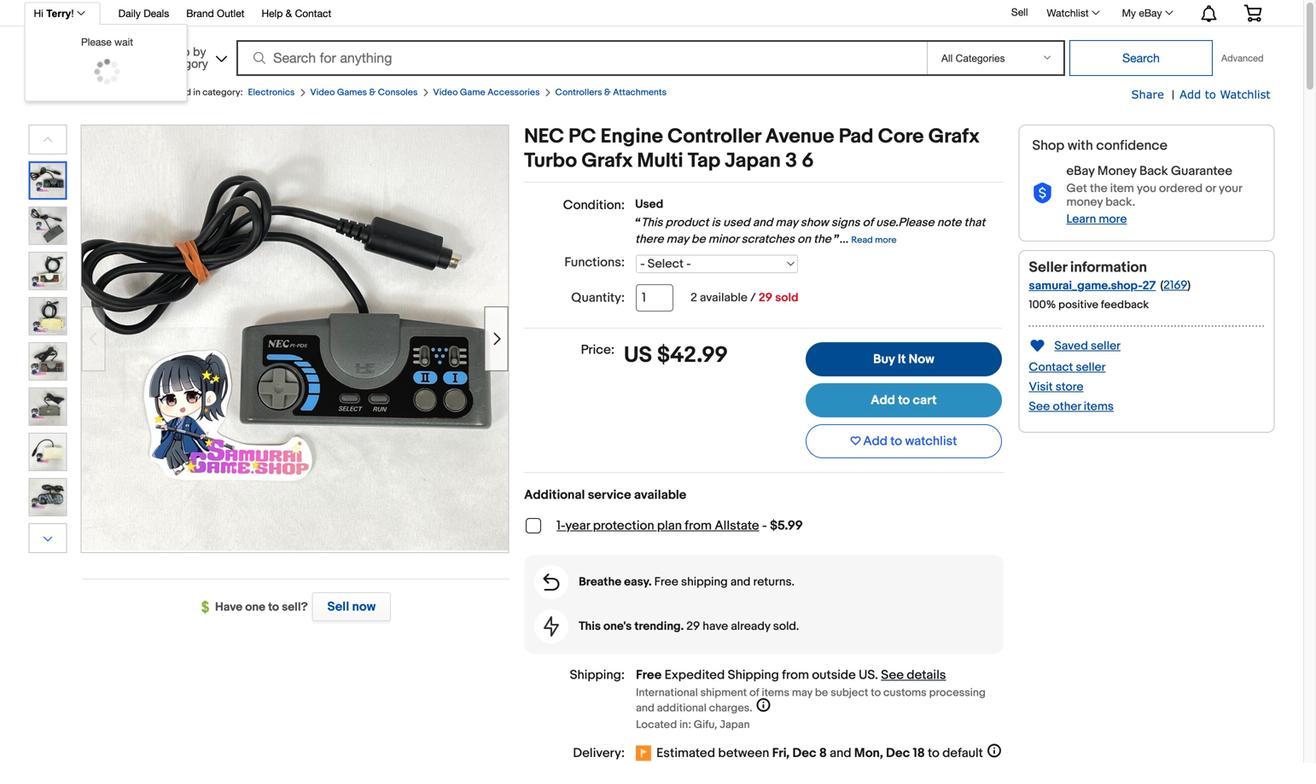 Task type: vqa. For each thing, say whether or not it's contained in the screenshot.
top Feedback left by buyer. element
no



Task type: locate. For each thing, give the bounding box(es) containing it.
mon,
[[854, 746, 883, 761]]

have
[[215, 600, 243, 615]]

seller inside button
[[1091, 339, 1121, 353]]

0 vertical spatial add
[[1180, 87, 1201, 101]]

0 horizontal spatial of
[[750, 686, 759, 700]]

Quantity: text field
[[636, 284, 674, 312]]

delivery:
[[573, 746, 625, 761]]

outside
[[812, 668, 856, 683]]

one's
[[604, 619, 632, 634]]

breathe easy. free shipping and returns.
[[579, 575, 795, 589]]

grafx
[[929, 125, 980, 149], [582, 149, 633, 173]]

add down add to cart link
[[863, 434, 888, 449]]

watchlist down the advanced
[[1220, 87, 1271, 101]]

on
[[797, 232, 811, 247]]

0 horizontal spatial video
[[310, 87, 335, 98]]

add right |
[[1180, 87, 1201, 101]]

more inside ebay money back guarantee get the item you ordered or your money back. learn more
[[1099, 212, 1127, 227]]

1 horizontal spatial of
[[863, 216, 873, 230]]

1 vertical spatial this
[[579, 619, 601, 634]]

grafx right core on the top of the page
[[929, 125, 980, 149]]

may down 'free expedited shipping from outside us . see details'
[[792, 686, 813, 700]]

2169
[[1164, 278, 1188, 293]]

ebay up get
[[1067, 163, 1095, 179]]

1 vertical spatial the
[[814, 232, 831, 247]]

buy it now link
[[806, 342, 1002, 376]]

share
[[1132, 87, 1164, 101]]

0 horizontal spatial dec
[[793, 746, 817, 761]]

0 horizontal spatial us
[[624, 342, 652, 369]]

1 horizontal spatial shop
[[1032, 137, 1065, 154]]

sell for sell
[[1011, 6, 1028, 18]]

0 horizontal spatial this
[[579, 619, 601, 634]]

0 vertical spatial shop
[[161, 44, 190, 58]]

0 vertical spatial sell
[[1011, 6, 1028, 18]]

0 vertical spatial items
[[1084, 399, 1114, 414]]

more right read
[[875, 235, 897, 246]]

1 vertical spatial 29
[[687, 619, 700, 634]]

0 vertical spatial ebay
[[1139, 7, 1162, 19]]

get
[[1067, 181, 1087, 196]]

0 vertical spatial contact
[[295, 7, 331, 19]]

have one to sell?
[[215, 600, 308, 615]]

sell left the now
[[327, 599, 349, 615]]

with details__icon image left one's
[[544, 616, 559, 637]]

seller for contact
[[1076, 360, 1106, 375]]

saved seller
[[1055, 339, 1121, 353]]

1 vertical spatial add
[[871, 393, 895, 408]]

add down buy
[[871, 393, 895, 408]]

nec
[[524, 125, 564, 149]]

of inside 'international shipment of items may be subject to customs processing and additional charges.'
[[750, 686, 759, 700]]

contact inside contact seller visit store see other items
[[1029, 360, 1073, 375]]

0 horizontal spatial sell
[[327, 599, 349, 615]]

2 video from the left
[[433, 87, 458, 98]]

this
[[641, 216, 663, 230], [579, 619, 601, 634]]

0 vertical spatial seller
[[1091, 339, 1121, 353]]

with details__icon image
[[1032, 183, 1053, 204], [543, 574, 560, 591], [544, 616, 559, 637]]

1 horizontal spatial contact
[[1029, 360, 1073, 375]]

1 vertical spatial ebay
[[1067, 163, 1095, 179]]

be down outside
[[815, 686, 828, 700]]

category
[[161, 56, 208, 70]]

0 vertical spatial this
[[641, 216, 663, 230]]

daily deals link
[[118, 5, 169, 23]]

with
[[1068, 137, 1093, 154]]

it
[[898, 352, 906, 367]]

0 horizontal spatial be
[[691, 232, 706, 247]]

1 vertical spatial watchlist
[[1220, 87, 1271, 101]]

share | add to watchlist
[[1132, 87, 1271, 102]]

free
[[654, 575, 679, 589], [636, 668, 662, 683]]

sell left watchlist link
[[1011, 6, 1028, 18]]

to left watchlist
[[891, 434, 902, 449]]

seller down saved seller
[[1076, 360, 1106, 375]]

1 vertical spatial contact
[[1029, 360, 1073, 375]]

watchlist right the sell link
[[1047, 7, 1089, 19]]

and inside 'international shipment of items may be subject to customs processing and additional charges.'
[[636, 702, 655, 715]]

nec pc engine controller avenue pad core grafx turbo grafx multi tap japan 3 6
[[524, 125, 980, 173]]

1 horizontal spatial see
[[1029, 399, 1050, 414]]

see down visit
[[1029, 399, 1050, 414]]

money
[[1098, 163, 1137, 179]]

contact right the help
[[295, 7, 331, 19]]

$42.99
[[657, 342, 728, 369]]

hi terry !
[[34, 8, 74, 19]]

2 horizontal spatial &
[[604, 87, 611, 98]]

& right games
[[369, 87, 376, 98]]

sell for sell now
[[327, 599, 349, 615]]

1 horizontal spatial items
[[1084, 399, 1114, 414]]

0 vertical spatial us
[[624, 342, 652, 369]]

0 horizontal spatial available
[[634, 487, 687, 503]]

1 vertical spatial be
[[815, 686, 828, 700]]

buy it now
[[873, 352, 934, 367]]

1 horizontal spatial 29
[[759, 291, 773, 305]]

0 horizontal spatial see
[[881, 668, 904, 683]]

the right get
[[1090, 181, 1108, 196]]

watchlist inside share | add to watchlist
[[1220, 87, 1271, 101]]

japan down "charges."
[[720, 718, 750, 732]]

0 vertical spatial see
[[1029, 399, 1050, 414]]

help & contact link
[[262, 5, 331, 23]]

other
[[1053, 399, 1081, 414]]

deals
[[144, 7, 169, 19]]

1 vertical spatial free
[[636, 668, 662, 683]]

0 vertical spatial watchlist
[[1047, 7, 1089, 19]]

0 vertical spatial with details__icon image
[[1032, 183, 1053, 204]]

allstate
[[715, 518, 759, 534]]

18
[[913, 746, 925, 761]]

controller
[[668, 125, 761, 149]]

from up 'international shipment of items may be subject to customs processing and additional charges.'
[[782, 668, 809, 683]]

the left '"'
[[814, 232, 831, 247]]

us right price:
[[624, 342, 652, 369]]

money
[[1067, 195, 1103, 210]]

0 horizontal spatial contact
[[295, 7, 331, 19]]

terry
[[46, 8, 71, 19]]

2169 link
[[1164, 278, 1188, 293]]

picture 4 of 50 image
[[29, 298, 66, 335]]

please
[[81, 36, 112, 48]]

items right other
[[1084, 399, 1114, 414]]

!
[[71, 8, 74, 19]]

0 vertical spatial japan
[[725, 149, 781, 173]]

1 horizontal spatial available
[[700, 291, 748, 305]]

Search for anything text field
[[239, 42, 924, 74]]

to right |
[[1205, 87, 1216, 101]]

0 horizontal spatial items
[[762, 686, 790, 700]]

1 vertical spatial sell
[[327, 599, 349, 615]]

shop
[[161, 44, 190, 58], [1032, 137, 1065, 154]]

1 horizontal spatial watchlist
[[1220, 87, 1271, 101]]

and up "located"
[[636, 702, 655, 715]]

seller
[[1091, 339, 1121, 353], [1076, 360, 1106, 375]]

located in: gifu, japan
[[636, 718, 750, 732]]

add for add to watchlist
[[863, 434, 888, 449]]

be down product
[[691, 232, 706, 247]]

electronics link
[[248, 87, 295, 98]]

0 horizontal spatial from
[[685, 518, 712, 534]]

may down product
[[666, 232, 689, 247]]

this up there
[[641, 216, 663, 230]]

ebay inside ebay money back guarantee get the item you ordered or your money back. learn more
[[1067, 163, 1095, 179]]

accessories
[[487, 87, 540, 98]]

japan left 3
[[725, 149, 781, 173]]

picture 6 of 50 image
[[29, 388, 66, 425]]

signs
[[831, 216, 860, 230]]

1 vertical spatial items
[[762, 686, 790, 700]]

more down back.
[[1099, 212, 1127, 227]]

None submit
[[1070, 40, 1213, 76]]

may
[[776, 216, 798, 230], [666, 232, 689, 247], [792, 686, 813, 700]]

shop left with on the right
[[1032, 137, 1065, 154]]

that
[[964, 216, 985, 230]]

1 vertical spatial from
[[782, 668, 809, 683]]

positive
[[1059, 298, 1099, 312]]

item
[[1110, 181, 1134, 196]]

add inside add to cart link
[[871, 393, 895, 408]]

available left /
[[700, 291, 748, 305]]

1 horizontal spatial us
[[859, 668, 875, 683]]

video left games
[[310, 87, 335, 98]]

to
[[1205, 87, 1216, 101], [898, 393, 910, 408], [891, 434, 902, 449], [268, 600, 279, 615], [871, 686, 881, 700], [928, 746, 940, 761]]

the inside ebay money back guarantee get the item you ordered or your money back. learn more
[[1090, 181, 1108, 196]]

1 vertical spatial more
[[875, 235, 897, 246]]

to inside button
[[891, 434, 902, 449]]

customs
[[884, 686, 927, 700]]

items inside 'international shipment of items may be subject to customs processing and additional charges.'
[[762, 686, 790, 700]]

0 horizontal spatial ebay
[[1067, 163, 1095, 179]]

1 video from the left
[[310, 87, 335, 98]]

available
[[700, 291, 748, 305], [634, 487, 687, 503]]

with details__icon image left get
[[1032, 183, 1053, 204]]

us up 'subject'
[[859, 668, 875, 683]]

of up " ... read more
[[863, 216, 873, 230]]

and inside " this product is used and may show signs of use.please note that there may be minor scratches on the
[[753, 216, 773, 230]]

protection
[[593, 518, 654, 534]]

buy
[[873, 352, 895, 367]]

and up scratches
[[753, 216, 773, 230]]

1 horizontal spatial more
[[1099, 212, 1127, 227]]

0 vertical spatial from
[[685, 518, 712, 534]]

dollar sign image
[[201, 601, 215, 614]]

29 for have
[[687, 619, 700, 634]]

contact inside account navigation
[[295, 7, 331, 19]]

us
[[624, 342, 652, 369], [859, 668, 875, 683]]

ebay inside 'link'
[[1139, 7, 1162, 19]]

sell inside account navigation
[[1011, 6, 1028, 18]]

shop inside shop by category
[[161, 44, 190, 58]]

this left one's
[[579, 619, 601, 634]]

0 horizontal spatial shop
[[161, 44, 190, 58]]

0 horizontal spatial &
[[286, 7, 292, 19]]

sell link
[[1004, 6, 1036, 18]]

1 vertical spatial of
[[750, 686, 759, 700]]

back
[[1140, 163, 1168, 179]]

29 right /
[[759, 291, 773, 305]]

tap
[[688, 149, 721, 173]]

dec left the 18
[[886, 746, 910, 761]]

picture 5 of 50 image
[[29, 343, 66, 380]]

1 horizontal spatial dec
[[886, 746, 910, 761]]

add inside add to watchlist button
[[863, 434, 888, 449]]

2 vertical spatial add
[[863, 434, 888, 449]]

sell now link
[[308, 592, 391, 621]]

additional service available
[[524, 487, 687, 503]]

minor
[[708, 232, 739, 247]]

& right controllers
[[604, 87, 611, 98]]

seller right saved at the right
[[1091, 339, 1121, 353]]

/
[[750, 291, 756, 305]]

0 vertical spatial free
[[654, 575, 679, 589]]

1 horizontal spatial grafx
[[929, 125, 980, 149]]

from right plan
[[685, 518, 712, 534]]

free right easy.
[[654, 575, 679, 589]]

29 for sold
[[759, 291, 773, 305]]

you
[[1137, 181, 1157, 196]]

grafx up condition:
[[582, 149, 633, 173]]

free up international
[[636, 668, 662, 683]]

27
[[1143, 279, 1156, 293]]

1 vertical spatial seller
[[1076, 360, 1106, 375]]

1 horizontal spatial this
[[641, 216, 663, 230]]

1 horizontal spatial be
[[815, 686, 828, 700]]

shop by category button
[[154, 38, 231, 75]]

0 vertical spatial of
[[863, 216, 873, 230]]

1 vertical spatial see
[[881, 668, 904, 683]]

dec
[[793, 746, 817, 761], [886, 746, 910, 761]]

seller inside contact seller visit store see other items
[[1076, 360, 1106, 375]]

add inside share | add to watchlist
[[1180, 87, 1201, 101]]

shop left by
[[161, 44, 190, 58]]

0 vertical spatial the
[[1090, 181, 1108, 196]]

1 vertical spatial with details__icon image
[[543, 574, 560, 591]]

$5.99
[[770, 518, 803, 534]]

29 left the have
[[687, 619, 700, 634]]

0 horizontal spatial 29
[[687, 619, 700, 634]]

add to cart link
[[806, 383, 1002, 417]]

add for add to cart
[[871, 393, 895, 408]]

with details__icon image left breathe
[[543, 574, 560, 591]]

|
[[1172, 88, 1175, 102]]

year
[[566, 518, 590, 534]]

have
[[703, 619, 728, 634]]

video for video game accessories
[[433, 87, 458, 98]]

1 vertical spatial us
[[859, 668, 875, 683]]

contact seller link
[[1029, 360, 1106, 375]]

learn
[[1067, 212, 1096, 227]]

1 horizontal spatial from
[[782, 668, 809, 683]]

of down shipping
[[750, 686, 759, 700]]

and left returns.
[[731, 575, 751, 589]]

by
[[193, 44, 206, 58]]

available up plan
[[634, 487, 687, 503]]

product
[[665, 216, 709, 230]]

this inside " this product is used and may show signs of use.please note that there may be minor scratches on the
[[641, 216, 663, 230]]

ebay right "my"
[[1139, 7, 1162, 19]]

0 horizontal spatial more
[[875, 235, 897, 246]]

0 horizontal spatial watchlist
[[1047, 7, 1089, 19]]

2 vertical spatial may
[[792, 686, 813, 700]]

1 horizontal spatial video
[[433, 87, 458, 98]]

see right the .
[[881, 668, 904, 683]]

& right the help
[[286, 7, 292, 19]]

dec left 8
[[793, 746, 817, 761]]

1 horizontal spatial ebay
[[1139, 7, 1162, 19]]

video
[[310, 87, 335, 98], [433, 87, 458, 98]]

& for help
[[286, 7, 292, 19]]

video games & consoles link
[[310, 87, 418, 98]]

2 vertical spatial with details__icon image
[[544, 616, 559, 637]]

to right one
[[268, 600, 279, 615]]

1 horizontal spatial sell
[[1011, 6, 1028, 18]]

to down the .
[[871, 686, 881, 700]]

& inside account navigation
[[286, 7, 292, 19]]

1 vertical spatial shop
[[1032, 137, 1065, 154]]

0 vertical spatial be
[[691, 232, 706, 247]]

condition:
[[563, 198, 625, 213]]

1 horizontal spatial the
[[1090, 181, 1108, 196]]

contact up "visit store" link
[[1029, 360, 1073, 375]]

-
[[762, 518, 767, 534]]

0 vertical spatial more
[[1099, 212, 1127, 227]]

items down 'free expedited shipping from outside us . see details'
[[762, 686, 790, 700]]

0 vertical spatial 29
[[759, 291, 773, 305]]

may up the on
[[776, 216, 798, 230]]

1 vertical spatial available
[[634, 487, 687, 503]]

0 horizontal spatial the
[[814, 232, 831, 247]]

nec pc engine controller avenue pad core grafx turbo grafx multi tap japan 3 6 - picture 1 of 50 image
[[82, 124, 508, 550]]

of
[[863, 216, 873, 230], [750, 686, 759, 700]]

video left game
[[433, 87, 458, 98]]



Task type: describe. For each thing, give the bounding box(es) containing it.
expedited
[[665, 668, 725, 683]]

seller
[[1029, 259, 1067, 277]]

now
[[909, 352, 934, 367]]

in:
[[680, 718, 691, 732]]

with details__icon image for ebay money back guarantee
[[1032, 183, 1053, 204]]

to left cart
[[898, 393, 910, 408]]

turbo
[[524, 149, 577, 173]]

1 dec from the left
[[793, 746, 817, 761]]

avenue
[[765, 125, 834, 149]]

(
[[1160, 278, 1164, 293]]

controllers & attachments link
[[555, 87, 667, 98]]

ordered
[[1159, 181, 1203, 196]]

sold
[[775, 291, 799, 305]]

video games & consoles
[[310, 87, 418, 98]]

to inside 'international shipment of items may be subject to customs processing and additional charges.'
[[871, 686, 881, 700]]

0 vertical spatial may
[[776, 216, 798, 230]]

help & contact
[[262, 7, 331, 19]]

my ebay
[[1122, 7, 1162, 19]]

there
[[635, 232, 664, 247]]

samurai_game.shop-
[[1029, 279, 1143, 293]]

guarantee
[[1171, 163, 1233, 179]]

)
[[1188, 278, 1191, 293]]

feedback
[[1101, 298, 1149, 312]]

& for controllers
[[604, 87, 611, 98]]

2
[[691, 291, 697, 305]]

use.please
[[876, 216, 934, 230]]

details
[[907, 668, 946, 683]]

my
[[1122, 7, 1136, 19]]

picture 7 of 50 image
[[29, 434, 66, 470]]

processing
[[929, 686, 986, 700]]

additional
[[524, 487, 585, 503]]

see inside the us $42.99 main content
[[881, 668, 904, 683]]

advanced link
[[1213, 41, 1272, 75]]

scratches
[[741, 232, 795, 247]]

account navigation
[[24, 0, 1275, 102]]

one
[[245, 600, 265, 615]]

"
[[635, 216, 641, 230]]

engine
[[601, 125, 663, 149]]

consoles
[[378, 87, 418, 98]]

shop for shop with confidence
[[1032, 137, 1065, 154]]

1 horizontal spatial &
[[369, 87, 376, 98]]

functions
[[565, 255, 621, 270]]

see other items link
[[1029, 399, 1114, 414]]

us $42.99 main content
[[524, 125, 1004, 763]]

to right the 18
[[928, 746, 940, 761]]

see inside contact seller visit store see other items
[[1029, 399, 1050, 414]]

...
[[840, 232, 849, 247]]

watchlist link
[[1038, 3, 1108, 23]]

cart
[[913, 393, 937, 408]]

be inside " this product is used and may show signs of use.please note that there may be minor scratches on the
[[691, 232, 706, 247]]

0 horizontal spatial grafx
[[582, 149, 633, 173]]

picture 1 of 50 image
[[30, 163, 65, 198]]

add to watchlist
[[863, 434, 957, 449]]

visit
[[1029, 380, 1053, 394]]

delivery alert flag image
[[636, 746, 657, 763]]

attachments
[[613, 87, 667, 98]]

items inside contact seller visit store see other items
[[1084, 399, 1114, 414]]

visit store link
[[1029, 380, 1084, 394]]

1-
[[557, 518, 566, 534]]

picture 3 of 50 image
[[29, 253, 66, 289]]

and right 8
[[830, 746, 852, 761]]

multi
[[637, 149, 683, 173]]

shipment
[[700, 686, 747, 700]]

pc
[[569, 125, 596, 149]]

used
[[723, 216, 750, 230]]

daily deals
[[118, 7, 169, 19]]

japan inside nec pc engine controller avenue pad core grafx turbo grafx multi tap japan 3 6
[[725, 149, 781, 173]]

shop for shop by category
[[161, 44, 190, 58]]

listed
[[166, 87, 191, 98]]

with details__icon image for this one's trending.
[[544, 616, 559, 637]]

100%
[[1029, 298, 1056, 312]]

watchlist inside watchlist link
[[1047, 7, 1089, 19]]

sell now
[[327, 599, 376, 615]]

outlet
[[217, 7, 245, 19]]

none submit inside shop by category banner
[[1070, 40, 1213, 76]]

back.
[[1106, 195, 1136, 210]]

learn more link
[[1067, 212, 1127, 227]]

may inside 'international shipment of items may be subject to customs processing and additional charges.'
[[792, 686, 813, 700]]

to inside share | add to watchlist
[[1205, 87, 1216, 101]]

1 vertical spatial may
[[666, 232, 689, 247]]

games
[[337, 87, 367, 98]]

shop by category banner
[[24, 0, 1275, 102]]

of inside " this product is used and may show signs of use.please note that there may be minor scratches on the
[[863, 216, 873, 230]]

hi
[[34, 8, 43, 19]]

information
[[1070, 259, 1147, 277]]

price:
[[581, 342, 615, 358]]

international
[[636, 686, 698, 700]]

picture 8 of 50 image
[[29, 479, 66, 516]]

default
[[943, 746, 983, 761]]

" this product is used and may show signs of use.please note that there may be minor scratches on the
[[635, 216, 985, 247]]

.
[[875, 668, 878, 683]]

help
[[262, 7, 283, 19]]

6
[[802, 149, 814, 173]]

sell?
[[282, 600, 308, 615]]

read more link
[[851, 232, 897, 247]]

charges.
[[709, 702, 752, 715]]

gifu,
[[694, 718, 717, 732]]

0 vertical spatial available
[[700, 291, 748, 305]]

plan
[[657, 518, 682, 534]]

easy.
[[624, 575, 652, 589]]

sold.
[[773, 619, 799, 634]]

between
[[718, 746, 769, 761]]

ebay money back guarantee get the item you ordered or your money back. learn more
[[1067, 163, 1242, 227]]

video game accessories
[[433, 87, 540, 98]]

shipping:
[[570, 668, 625, 683]]

located
[[636, 718, 677, 732]]

2 dec from the left
[[886, 746, 910, 761]]

game
[[460, 87, 485, 98]]

be inside 'international shipment of items may be subject to customs processing and additional charges.'
[[815, 686, 828, 700]]

pad
[[839, 125, 874, 149]]

quantity:
[[571, 290, 625, 306]]

trending.
[[635, 619, 684, 634]]

wait
[[114, 36, 133, 48]]

fri,
[[772, 746, 790, 761]]

contact seller visit store see other items
[[1029, 360, 1114, 414]]

the inside " this product is used and may show signs of use.please note that there may be minor scratches on the
[[814, 232, 831, 247]]

with details__icon image for breathe easy.
[[543, 574, 560, 591]]

listed in category:
[[166, 87, 243, 98]]

more inside " ... read more
[[875, 235, 897, 246]]

advanced
[[1222, 52, 1264, 64]]

add to watchlist button
[[806, 424, 1002, 458]]

see details link
[[881, 668, 946, 683]]

samurai_game.shop-27 link
[[1029, 279, 1156, 293]]

your shopping cart image
[[1243, 4, 1263, 22]]

1 vertical spatial japan
[[720, 718, 750, 732]]

estimated
[[657, 746, 715, 761]]

video for video games & consoles
[[310, 87, 335, 98]]

picture 2 of 50 image
[[29, 207, 66, 244]]

seller for saved
[[1091, 339, 1121, 353]]

breathe
[[579, 575, 621, 589]]



